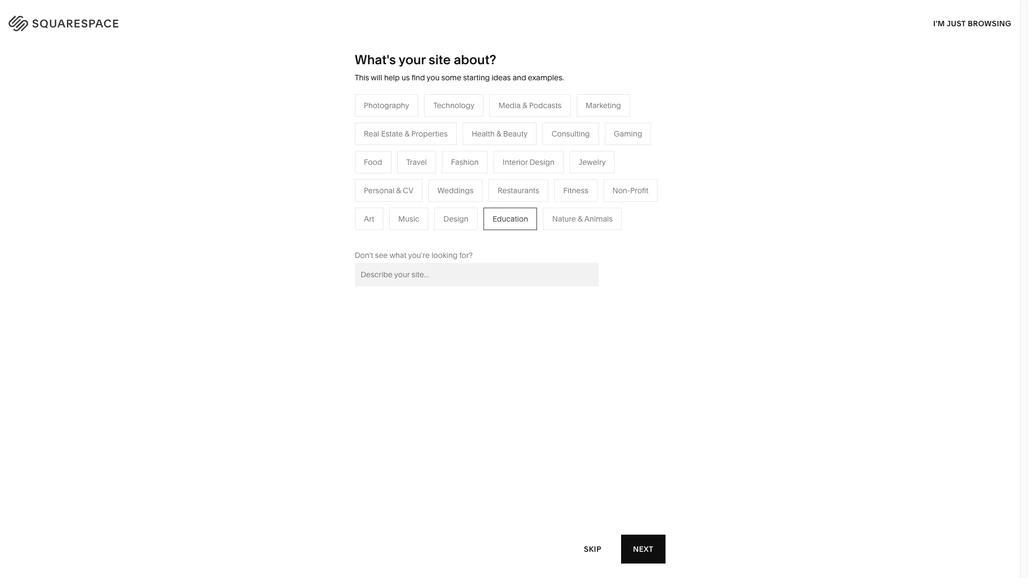 Task type: locate. For each thing, give the bounding box(es) containing it.
0 vertical spatial restaurants
[[388, 165, 430, 175]]

home & decor
[[501, 149, 553, 159]]

& inside radio
[[497, 129, 502, 139]]

1 horizontal spatial non-
[[613, 186, 631, 196]]

0 horizontal spatial real
[[364, 129, 380, 139]]

& inside "option"
[[523, 101, 528, 110]]

estate down music
[[405, 229, 427, 239]]

i'm just browsing link
[[934, 9, 1012, 38]]

some
[[442, 73, 462, 83]]

beauty
[[504, 129, 528, 139]]

examples.
[[528, 73, 565, 83]]

real down music
[[388, 229, 403, 239]]

0 vertical spatial real
[[364, 129, 380, 139]]

travel
[[388, 149, 409, 159], [407, 157, 427, 167]]

media & podcasts down 'restaurants' "link"
[[388, 181, 451, 191]]

1 vertical spatial weddings
[[388, 213, 424, 223]]

0 vertical spatial media
[[499, 101, 521, 110]]

Weddings radio
[[429, 179, 483, 202]]

1 vertical spatial design
[[444, 214, 469, 224]]

restaurants down 'travel' link
[[388, 165, 430, 175]]

music
[[399, 214, 420, 224]]

nature & animals
[[501, 165, 562, 175], [553, 214, 613, 224]]

animals down fitness option
[[585, 214, 613, 224]]

what
[[390, 251, 407, 260]]

1 horizontal spatial design
[[530, 157, 555, 167]]

Don't see what you're looking for? field
[[355, 263, 599, 287]]

1 vertical spatial animals
[[585, 214, 613, 224]]

interior
[[503, 157, 528, 167]]

media & podcasts link
[[388, 181, 462, 191]]

0 vertical spatial animals
[[533, 165, 562, 175]]

travel up the media & podcasts link
[[407, 157, 427, 167]]

non- right the community
[[324, 197, 342, 207]]

Travel radio
[[397, 151, 436, 174]]

nature & animals link
[[501, 165, 572, 175]]

weddings
[[438, 186, 474, 196], [388, 213, 424, 223]]

home
[[501, 149, 523, 159]]

decor
[[531, 149, 553, 159]]

media up events
[[388, 181, 410, 191]]

0 horizontal spatial animals
[[533, 165, 562, 175]]

1 horizontal spatial media
[[499, 101, 521, 110]]

properties up looking
[[435, 229, 472, 239]]

properties up travel radio
[[412, 129, 448, 139]]

0 horizontal spatial design
[[444, 214, 469, 224]]

community & non-profits link
[[275, 197, 375, 207]]

technology
[[434, 101, 475, 110]]

fashion
[[451, 157, 479, 167]]

next button
[[622, 535, 666, 564]]

0 vertical spatial design
[[530, 157, 555, 167]]

media & podcasts inside "option"
[[499, 101, 562, 110]]

0 vertical spatial estate
[[381, 129, 403, 139]]

real estate & properties up you're
[[388, 229, 472, 239]]

you
[[427, 73, 440, 83]]

non- down jewelry option
[[613, 186, 631, 196]]

real up food radio
[[364, 129, 380, 139]]

1 horizontal spatial estate
[[405, 229, 427, 239]]

your
[[399, 52, 426, 68]]

1 vertical spatial real
[[388, 229, 403, 239]]

fitness link
[[501, 181, 537, 191]]

looking
[[432, 251, 458, 260]]

1 horizontal spatial nature
[[553, 214, 577, 224]]

1 vertical spatial nature
[[553, 214, 577, 224]]

properties
[[412, 129, 448, 139], [435, 229, 472, 239]]

podcasts down 'restaurants' "link"
[[419, 181, 451, 191]]

real
[[364, 129, 380, 139], [388, 229, 403, 239]]

see
[[375, 251, 388, 260]]

log
[[980, 16, 997, 27]]

animals inside option
[[585, 214, 613, 224]]

media
[[499, 101, 521, 110], [388, 181, 410, 191]]

nature & animals down fitness option
[[553, 214, 613, 224]]

Technology radio
[[425, 94, 484, 117]]

community & non-profits
[[275, 197, 364, 207]]

&
[[523, 101, 528, 110], [405, 129, 410, 139], [497, 129, 502, 139], [524, 149, 529, 159], [527, 165, 531, 175], [412, 181, 417, 191], [397, 186, 401, 196], [318, 197, 323, 207], [578, 214, 583, 224], [429, 229, 434, 239]]

nature & animals down the 'home & decor' "link"
[[501, 165, 562, 175]]

podcasts inside "option"
[[530, 101, 562, 110]]

Consulting radio
[[543, 123, 599, 145]]

Fashion radio
[[442, 151, 488, 174]]

animals
[[533, 165, 562, 175], [585, 214, 613, 224]]

1 vertical spatial nature & animals
[[553, 214, 613, 224]]

0 vertical spatial non-
[[613, 186, 631, 196]]

1 horizontal spatial animals
[[585, 214, 613, 224]]

0 vertical spatial real estate & properties
[[364, 129, 448, 139]]

fitness up the 'nature & animals' option
[[564, 186, 589, 196]]

Education radio
[[484, 208, 538, 230]]

non- inside option
[[613, 186, 631, 196]]

animals down decor
[[533, 165, 562, 175]]

this
[[355, 73, 369, 83]]

0 vertical spatial nature & animals
[[501, 165, 562, 175]]

what's
[[355, 52, 396, 68]]

podcasts
[[530, 101, 562, 110], [419, 181, 451, 191]]

1 horizontal spatial media & podcasts
[[499, 101, 562, 110]]

Design radio
[[435, 208, 478, 230]]

nature
[[501, 165, 525, 175], [553, 214, 577, 224]]

Jewelry radio
[[570, 151, 615, 174]]

podcasts down examples.
[[530, 101, 562, 110]]

jewelry
[[579, 157, 606, 167]]

log             in
[[980, 16, 1008, 27]]

0 vertical spatial nature
[[501, 165, 525, 175]]

0 vertical spatial weddings
[[438, 186, 474, 196]]

nature down fitness option
[[553, 214, 577, 224]]

weddings up design radio
[[438, 186, 474, 196]]

restaurants link
[[388, 165, 440, 175]]

restaurants
[[388, 165, 430, 175], [498, 186, 540, 196]]

estate inside option
[[381, 129, 403, 139]]

1 vertical spatial non-
[[324, 197, 342, 207]]

don't
[[355, 251, 374, 260]]

weddings down events link at top left
[[388, 213, 424, 223]]

1 horizontal spatial restaurants
[[498, 186, 540, 196]]

real estate & properties up 'travel' link
[[364, 129, 448, 139]]

Art radio
[[355, 208, 384, 230]]

0 horizontal spatial podcasts
[[419, 181, 451, 191]]

restaurants down nature & animals link
[[498, 186, 540, 196]]

estate
[[381, 129, 403, 139], [405, 229, 427, 239]]

non-profit
[[613, 186, 649, 196]]

media up beauty
[[499, 101, 521, 110]]

food
[[364, 157, 382, 167]]

media & podcasts down the and
[[499, 101, 562, 110]]

1 vertical spatial restaurants
[[498, 186, 540, 196]]

profit
[[631, 186, 649, 196]]

Restaurants radio
[[489, 179, 549, 202]]

non-
[[613, 186, 631, 196], [324, 197, 342, 207]]

nature & animals inside option
[[553, 214, 613, 224]]

0 vertical spatial podcasts
[[530, 101, 562, 110]]

1 horizontal spatial podcasts
[[530, 101, 562, 110]]

properties inside option
[[412, 129, 448, 139]]

0 horizontal spatial estate
[[381, 129, 403, 139]]

0 horizontal spatial nature
[[501, 165, 525, 175]]

fitness down interior
[[501, 181, 526, 191]]

real estate & properties
[[364, 129, 448, 139], [388, 229, 472, 239]]

skip button
[[573, 535, 614, 565]]

Marketing radio
[[577, 94, 631, 117]]

i'm
[[934, 18, 946, 28]]

fitness
[[501, 181, 526, 191], [564, 186, 589, 196]]

0 vertical spatial media & podcasts
[[499, 101, 562, 110]]

1 vertical spatial media
[[388, 181, 410, 191]]

0 horizontal spatial media
[[388, 181, 410, 191]]

1 horizontal spatial fitness
[[564, 186, 589, 196]]

about?
[[454, 52, 497, 68]]

profits
[[342, 197, 364, 207]]

media & podcasts
[[499, 101, 562, 110], [388, 181, 451, 191]]

0 vertical spatial properties
[[412, 129, 448, 139]]

estate up 'travel' link
[[381, 129, 403, 139]]

design
[[530, 157, 555, 167], [444, 214, 469, 224]]

starting
[[464, 73, 490, 83]]

1 horizontal spatial weddings
[[438, 186, 474, 196]]

home & decor link
[[501, 149, 564, 159]]

fitness inside option
[[564, 186, 589, 196]]

don't see what you're looking for?
[[355, 251, 473, 260]]

nature down home
[[501, 165, 525, 175]]

0 horizontal spatial media & podcasts
[[388, 181, 451, 191]]

interior design
[[503, 157, 555, 167]]



Task type: vqa. For each thing, say whether or not it's contained in the screenshot.
the right 'REAL'
yes



Task type: describe. For each thing, give the bounding box(es) containing it.
1 vertical spatial real estate & properties
[[388, 229, 472, 239]]

restaurants inside radio
[[498, 186, 540, 196]]

1 vertical spatial media & podcasts
[[388, 181, 451, 191]]

1 vertical spatial properties
[[435, 229, 472, 239]]

ideas
[[492, 73, 511, 83]]

real estate & properties inside option
[[364, 129, 448, 139]]

skip
[[584, 545, 602, 554]]

marketing
[[586, 101, 622, 110]]

next
[[634, 545, 654, 554]]

help
[[384, 73, 400, 83]]

squarespace logo link
[[21, 13, 219, 30]]

for?
[[460, 251, 473, 260]]

photography
[[364, 101, 410, 110]]

0 horizontal spatial weddings
[[388, 213, 424, 223]]

& inside 'radio'
[[397, 186, 401, 196]]

0 horizontal spatial restaurants
[[388, 165, 430, 175]]

real estate & properties link
[[388, 229, 483, 239]]

weddings inside radio
[[438, 186, 474, 196]]

0 horizontal spatial non-
[[324, 197, 342, 207]]

just
[[948, 18, 967, 28]]

travel inside radio
[[407, 157, 427, 167]]

Music radio
[[390, 208, 429, 230]]

will
[[371, 73, 383, 83]]

travel down real estate & properties option
[[388, 149, 409, 159]]

education
[[493, 214, 529, 224]]

consulting
[[552, 129, 590, 139]]

personal & cv
[[364, 186, 414, 196]]

degraw image
[[366, 366, 655, 579]]

find
[[412, 73, 425, 83]]

health & beauty
[[472, 129, 528, 139]]

Photography radio
[[355, 94, 419, 117]]

what's your site about? this will help us find you some starting ideas and examples.
[[355, 52, 565, 83]]

browsing
[[969, 18, 1012, 28]]

Personal & CV radio
[[355, 179, 423, 202]]

Non-Profit radio
[[604, 179, 658, 202]]

site
[[429, 52, 451, 68]]

1 vertical spatial podcasts
[[419, 181, 451, 191]]

Fitness radio
[[555, 179, 598, 202]]

1 horizontal spatial real
[[388, 229, 403, 239]]

health
[[472, 129, 495, 139]]

Real Estate & Properties radio
[[355, 123, 457, 145]]

in
[[999, 16, 1008, 27]]

us
[[402, 73, 410, 83]]

Health & Beauty radio
[[463, 123, 537, 145]]

personal
[[364, 186, 395, 196]]

degraw element
[[366, 366, 655, 579]]

weddings link
[[388, 213, 435, 223]]

art
[[364, 214, 375, 224]]

Gaming radio
[[605, 123, 652, 145]]

design inside option
[[530, 157, 555, 167]]

Media & Podcasts radio
[[490, 94, 571, 117]]

log             in link
[[980, 16, 1008, 27]]

and
[[513, 73, 527, 83]]

squarespace logo image
[[21, 13, 140, 30]]

Food radio
[[355, 151, 392, 174]]

travel link
[[388, 149, 419, 159]]

gaming
[[614, 129, 643, 139]]

design inside radio
[[444, 214, 469, 224]]

nature inside the 'nature & animals' option
[[553, 214, 577, 224]]

real inside option
[[364, 129, 380, 139]]

you're
[[409, 251, 430, 260]]

events
[[388, 197, 411, 207]]

cv
[[403, 186, 414, 196]]

events link
[[388, 197, 422, 207]]

Interior Design radio
[[494, 151, 564, 174]]

Nature & Animals radio
[[544, 208, 622, 230]]

0 horizontal spatial fitness
[[501, 181, 526, 191]]

i'm just browsing
[[934, 18, 1012, 28]]

1 vertical spatial estate
[[405, 229, 427, 239]]

community
[[275, 197, 316, 207]]

media inside "option"
[[499, 101, 521, 110]]



